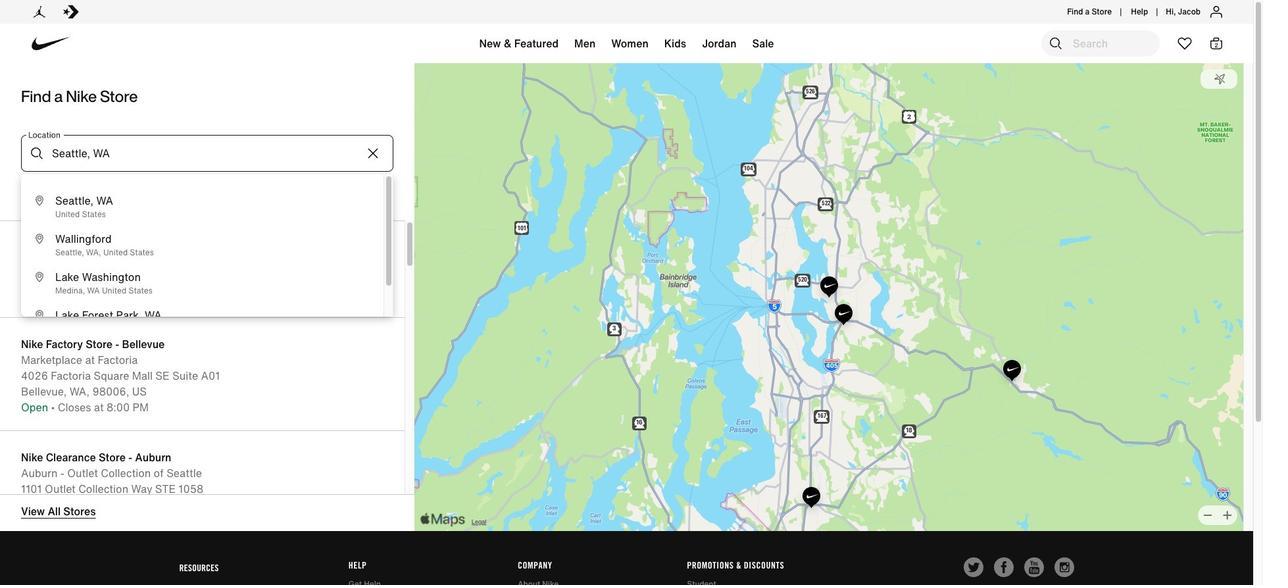 Task type: locate. For each thing, give the bounding box(es) containing it.
menu bar
[[224, 26, 1030, 66]]

youtube image
[[1024, 557, 1044, 577]]

favorites image
[[1177, 36, 1193, 51]]

open search modal image
[[1048, 36, 1064, 51]]

None search field
[[45, 135, 394, 172]]

pin icon image
[[32, 193, 47, 208], [32, 231, 47, 247], [32, 269, 47, 285], [32, 307, 47, 323]]

1 pin icon image from the top
[[32, 193, 47, 208]]

list box
[[21, 174, 394, 339]]

nike home page image
[[25, 18, 77, 70]]



Task type: describe. For each thing, give the bounding box(es) containing it.
converse image
[[63, 4, 79, 20]]

twitter image
[[964, 557, 983, 577]]

3 pin icon image from the top
[[32, 269, 47, 285]]

instagram image
[[1055, 557, 1074, 577]]

Search Products text field
[[1042, 30, 1160, 57]]

2 pin icon image from the top
[[32, 231, 47, 247]]

4 pin icon image from the top
[[32, 307, 47, 323]]

jordan image
[[32, 4, 47, 20]]

facebook image
[[994, 557, 1014, 577]]

hi, jacob. account & favorites element
[[1166, 6, 1201, 18]]



Task type: vqa. For each thing, say whether or not it's contained in the screenshot.
the Filter for $50 - $100 button
no



